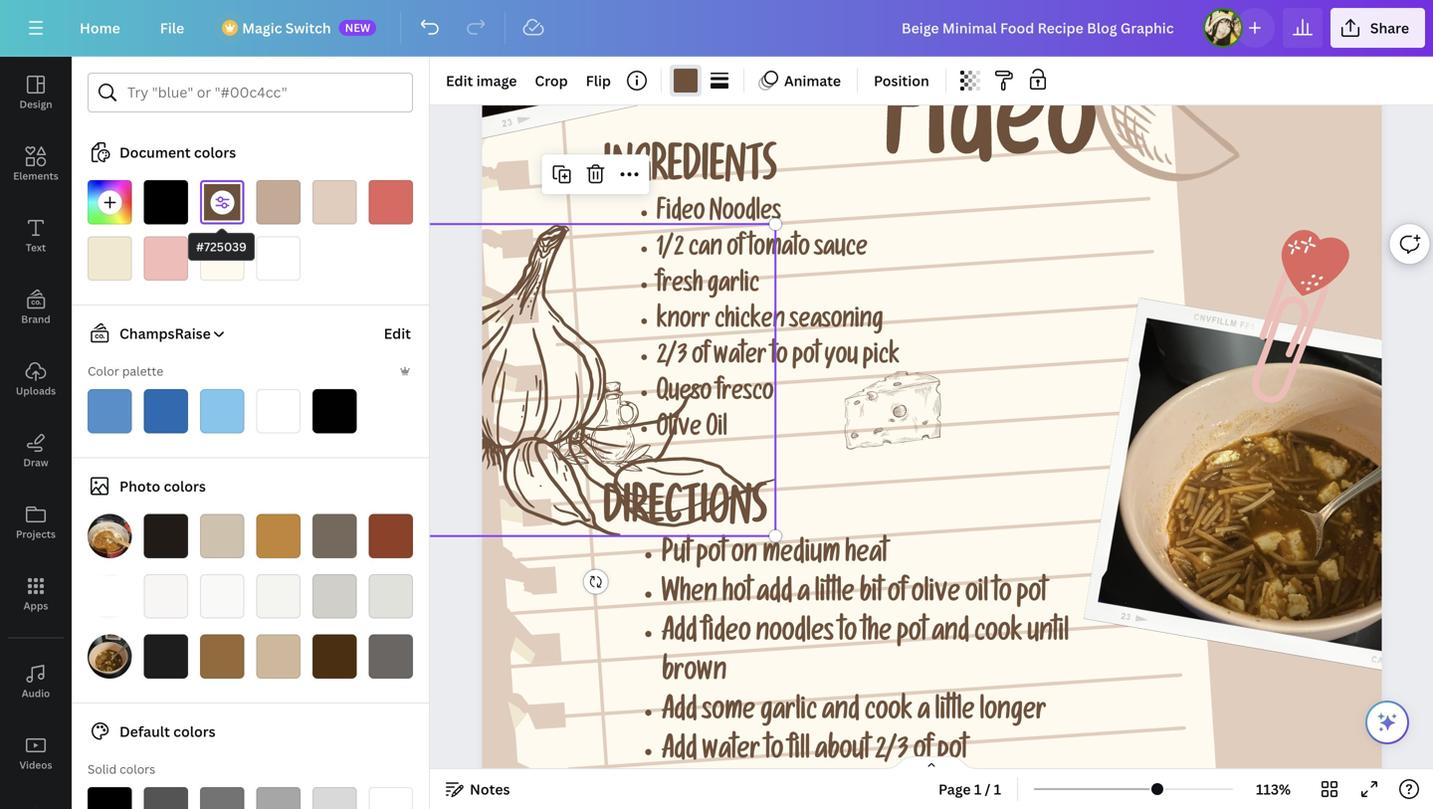 Task type: describe. For each thing, give the bounding box(es) containing it.
gray #a6a6a6 image
[[256, 788, 301, 810]]

fresh
[[657, 274, 703, 301]]

#000000 image
[[144, 180, 188, 225]]

animate
[[785, 71, 841, 90]]

default
[[119, 722, 170, 741]]

#75c6ef image
[[200, 389, 244, 434]]

1/2
[[657, 238, 684, 265]]

2 1 from the left
[[994, 780, 1002, 799]]

medium
[[763, 542, 841, 572]]

to right oil
[[994, 582, 1012, 611]]

new
[[345, 20, 371, 35]]

apps button
[[0, 559, 72, 630]]

canva assistant image
[[1376, 711, 1400, 735]]

draw
[[23, 456, 48, 469]]

fideo
[[703, 621, 751, 650]]

#000000 image
[[144, 180, 188, 225]]

share
[[1371, 18, 1410, 37]]

#e1e1dc image
[[369, 575, 413, 619]]

you
[[825, 346, 859, 373]]

longer
[[980, 700, 1047, 729]]

gray #a6a6a6 image
[[256, 788, 301, 810]]

#f6bbb7 image
[[144, 236, 188, 281]]

knorr
[[657, 310, 711, 337]]

draw button
[[0, 415, 72, 487]]

1 vertical spatial a
[[918, 700, 931, 729]]

0 horizontal spatial little
[[815, 582, 855, 611]]

fideo for fideo
[[885, 78, 1098, 196]]

photo
[[119, 477, 160, 496]]

tomato
[[749, 238, 810, 265]]

knorr chicken seasoning 2/3 of water to pot you pick queso fresco olive oil
[[657, 310, 900, 445]]

page 1 / 1
[[939, 780, 1002, 799]]

when hot add a little bit of olive oil to pot
[[662, 582, 1047, 611]]

oil
[[706, 418, 728, 445]]

0 vertical spatial garlic
[[708, 274, 760, 301]]

#f9f9f7 image
[[200, 575, 244, 619]]

#e4ccbc image
[[313, 180, 357, 225]]

#c48433 image
[[256, 514, 301, 559]]

notes
[[470, 780, 510, 799]]

fresh garlic
[[657, 274, 760, 301]]

put
[[662, 542, 692, 572]]

#f6bbb7 image
[[144, 236, 188, 281]]

black #000000 image
[[88, 788, 132, 810]]

gray #737373 image
[[200, 788, 244, 810]]

pot left on
[[697, 542, 727, 572]]

queso
[[657, 382, 712, 409]]

color palette
[[88, 363, 163, 379]]

audio button
[[0, 646, 72, 718]]

#986934 image
[[200, 635, 244, 679]]

apps
[[24, 599, 48, 613]]

page
[[939, 780, 971, 799]]

dark gray #545454 image
[[144, 788, 188, 810]]

1 vertical spatial cook
[[865, 700, 913, 729]]

noodles
[[756, 621, 834, 650]]

0 vertical spatial a
[[798, 582, 810, 611]]

#e4ccbc image
[[313, 180, 357, 225]]

ingredients
[[603, 151, 777, 195]]

edit image button
[[438, 65, 525, 97]]

noodles
[[710, 202, 782, 229]]

crop button
[[527, 65, 576, 97]]

1 vertical spatial garlic
[[761, 700, 818, 729]]

black #000000 image
[[88, 788, 132, 810]]

colors for photo colors
[[164, 477, 206, 496]]

edit for edit
[[384, 324, 411, 343]]

default colors
[[119, 722, 216, 741]]

of inside knorr chicken seasoning 2/3 of water to pot you pick queso fresco olive oil
[[692, 346, 710, 373]]

brand button
[[0, 272, 72, 344]]

flip
[[586, 71, 611, 90]]

of right bit
[[888, 582, 907, 611]]

elements button
[[0, 128, 72, 200]]

#c8a994 image
[[256, 180, 301, 225]]

add
[[757, 582, 793, 611]]

#986934 image
[[200, 635, 244, 679]]

edit image
[[446, 71, 517, 90]]

1 #ffffff image from the top
[[256, 236, 301, 281]]

solid colors
[[88, 761, 155, 778]]

file button
[[144, 8, 200, 48]]

#75c6ef image
[[200, 389, 244, 434]]

add for add water to fill about 2/3 of pot
[[662, 739, 698, 769]]

1 vertical spatial 2/3
[[875, 739, 909, 769]]

pick
[[863, 346, 900, 373]]

#c8a994 image
[[256, 180, 301, 225]]

home
[[80, 18, 120, 37]]

#4f2d0b image
[[313, 635, 357, 679]]

colors for document colors
[[194, 143, 236, 162]]

2/3 inside knorr chicken seasoning 2/3 of water to pot you pick queso fresco olive oil
[[657, 346, 688, 373]]

pot up page
[[938, 739, 968, 769]]

#4890cd image
[[88, 389, 132, 434]]

#725039
[[196, 238, 247, 255]]

palette
[[122, 363, 163, 379]]

videos button
[[0, 718, 72, 790]]

pot up until
[[1017, 582, 1047, 611]]

hot
[[723, 582, 752, 611]]

to inside add fideo noodles to the pot and cook until brown
[[839, 621, 857, 650]]

edit for edit image
[[446, 71, 473, 90]]

#725039 image
[[674, 69, 698, 93]]

Try "blue" or "#00c4cc" search field
[[127, 74, 400, 112]]

document
[[119, 143, 191, 162]]

home link
[[64, 8, 136, 48]]

notes button
[[438, 774, 518, 806]]

#4f2d0b image
[[313, 635, 357, 679]]

1 vertical spatial and
[[823, 700, 860, 729]]

on
[[732, 542, 758, 572]]

uploads button
[[0, 344, 72, 415]]



Task type: locate. For each thing, give the bounding box(es) containing it.
#78695c image
[[313, 514, 357, 559], [313, 514, 357, 559]]

water
[[714, 346, 767, 373], [703, 739, 761, 769]]

pot inside knorr chicken seasoning 2/3 of water to pot you pick queso fresco olive oil
[[793, 346, 820, 373]]

#ffffff image
[[256, 236, 301, 281], [256, 389, 301, 434]]

add some garlic and cook a little longer
[[662, 700, 1047, 729]]

add for add some garlic and cook a little longer
[[662, 700, 698, 729]]

white #ffffff image
[[369, 788, 413, 810]]

edit button
[[382, 314, 413, 353]]

add
[[662, 621, 698, 650], [662, 700, 698, 729], [662, 739, 698, 769]]

animate button
[[753, 65, 849, 97]]

0 horizontal spatial fideo
[[657, 202, 705, 229]]

dark gray #545454 image
[[144, 788, 188, 810]]

and
[[932, 621, 970, 650], [823, 700, 860, 729]]

edit inside popup button
[[446, 71, 473, 90]]

water inside knorr chicken seasoning 2/3 of water to pot you pick queso fresco olive oil
[[714, 346, 767, 373]]

0 vertical spatial and
[[932, 621, 970, 650]]

and up about
[[823, 700, 860, 729]]

seasoning
[[790, 310, 884, 337]]

light gray #d9d9d9 image
[[313, 788, 357, 810], [313, 788, 357, 810]]

2 #ffffff image from the top
[[256, 389, 301, 434]]

#1d1d1e image
[[144, 635, 188, 679]]

fill
[[789, 739, 810, 769]]

1 horizontal spatial little
[[936, 700, 975, 729]]

#e1e1dc image
[[369, 575, 413, 619]]

cook up about
[[865, 700, 913, 729]]

audio
[[22, 687, 50, 700]]

colors right default
[[173, 722, 216, 741]]

brown
[[662, 661, 727, 690]]

uploads
[[16, 384, 56, 398]]

side panel tab list
[[0, 57, 72, 810]]

colors for solid colors
[[120, 761, 155, 778]]

1 vertical spatial little
[[936, 700, 975, 729]]

3 add from the top
[[662, 739, 698, 769]]

to inside knorr chicken seasoning 2/3 of water to pot you pick queso fresco olive oil
[[771, 346, 788, 373]]

of
[[727, 238, 745, 265], [692, 346, 710, 373], [888, 582, 907, 611], [914, 739, 933, 769]]

#166bb5 image
[[144, 389, 188, 434], [144, 389, 188, 434]]

0 vertical spatial add
[[662, 621, 698, 650]]

0 horizontal spatial cook
[[865, 700, 913, 729]]

design button
[[0, 57, 72, 128]]

2 add from the top
[[662, 700, 698, 729]]

2 #ffffff image from the top
[[256, 389, 301, 434]]

water down some on the bottom of page
[[703, 739, 761, 769]]

little up show pages image
[[936, 700, 975, 729]]

image
[[477, 71, 517, 90]]

to left the
[[839, 621, 857, 650]]

when
[[662, 582, 718, 611]]

text
[[26, 241, 46, 254]]

#221a16 image
[[144, 514, 188, 559]]

olive oil hand drawn image
[[554, 382, 653, 472]]

#fffaef image
[[200, 236, 244, 281]]

edit inside button
[[384, 324, 411, 343]]

design
[[19, 98, 52, 111]]

#c48433 image
[[256, 514, 301, 559]]

colors for default colors
[[173, 722, 216, 741]]

until
[[1028, 621, 1070, 650]]

1 left /
[[975, 780, 982, 799]]

1
[[975, 780, 982, 799], [994, 780, 1002, 799]]

#d0cfc8 image
[[313, 575, 357, 619], [313, 575, 357, 619]]

white #ffffff image
[[369, 788, 413, 810]]

fresco
[[717, 382, 774, 409]]

champsraise
[[119, 324, 211, 343]]

1 vertical spatial edit
[[384, 324, 411, 343]]

photo colors
[[119, 477, 206, 496]]

0 horizontal spatial 2/3
[[657, 346, 688, 373]]

a
[[798, 582, 810, 611], [918, 700, 931, 729]]

add for add fideo noodles to the pot and cook until brown
[[662, 621, 698, 650]]

1 horizontal spatial fideo
[[885, 78, 1098, 196]]

#6a6663 image
[[369, 635, 413, 679]]

1 horizontal spatial cook
[[975, 621, 1023, 650]]

1 1 from the left
[[975, 780, 982, 799]]

add inside add fideo noodles to the pot and cook until brown
[[662, 621, 698, 650]]

to
[[771, 346, 788, 373], [994, 582, 1012, 611], [839, 621, 857, 650], [766, 739, 784, 769]]

bit
[[860, 582, 883, 611]]

olive
[[657, 418, 702, 445]]

0 horizontal spatial a
[[798, 582, 810, 611]]

text button
[[0, 200, 72, 272]]

#f4f4f1 image
[[256, 575, 301, 619], [256, 575, 301, 619]]

0 horizontal spatial and
[[823, 700, 860, 729]]

share button
[[1331, 8, 1426, 48]]

garlic up chicken
[[708, 274, 760, 301]]

0 horizontal spatial 1
[[975, 780, 982, 799]]

0 vertical spatial cook
[[975, 621, 1023, 650]]

#6a6663 image
[[369, 635, 413, 679]]

#ffffff image right #75c6ef icon at the left of page
[[256, 389, 301, 434]]

1 vertical spatial add
[[662, 700, 698, 729]]

of right can
[[727, 238, 745, 265]]

colors
[[194, 143, 236, 162], [164, 477, 206, 496], [173, 722, 216, 741], [120, 761, 155, 778]]

2/3 down knorr
[[657, 346, 688, 373]]

0 vertical spatial edit
[[446, 71, 473, 90]]

projects
[[16, 528, 56, 541]]

#f9f9f7 image
[[200, 575, 244, 619]]

fideo inside the "fideo noodles 1/2 can of tomato sauce"
[[657, 202, 705, 229]]

0 vertical spatial fideo
[[885, 78, 1098, 196]]

little left bit
[[815, 582, 855, 611]]

directions
[[603, 492, 767, 539]]

colors right document
[[194, 143, 236, 162]]

videos
[[19, 759, 52, 772]]

solid
[[88, 761, 117, 778]]

1 horizontal spatial 2/3
[[875, 739, 909, 769]]

0 vertical spatial #ffffff image
[[256, 236, 301, 281]]

edit
[[446, 71, 473, 90], [384, 324, 411, 343]]

show pages image
[[884, 756, 980, 772]]

a up show pages image
[[918, 700, 931, 729]]

gray #737373 image
[[200, 788, 244, 810]]

color
[[88, 363, 119, 379]]

Design title text field
[[886, 8, 1196, 48]]

fideo for fideo noodles 1/2 can of tomato sauce
[[657, 202, 705, 229]]

1 horizontal spatial 1
[[994, 780, 1002, 799]]

main menu bar
[[0, 0, 1434, 57]]

113%
[[1257, 780, 1291, 799]]

0 vertical spatial 2/3
[[657, 346, 688, 373]]

0 vertical spatial #ffffff image
[[256, 236, 301, 281]]

magic
[[242, 18, 282, 37]]

projects button
[[0, 487, 72, 559]]

#d2b799 image
[[256, 635, 301, 679], [256, 635, 301, 679]]

pot inside add fideo noodles to the pot and cook until brown
[[897, 621, 927, 650]]

0 vertical spatial water
[[714, 346, 767, 373]]

1 vertical spatial water
[[703, 739, 761, 769]]

champsraise button
[[80, 322, 227, 346]]

sauce
[[815, 238, 868, 265]]

document colors
[[119, 143, 236, 162]]

colors right 'solid' in the left bottom of the page
[[120, 761, 155, 778]]

1 horizontal spatial a
[[918, 700, 931, 729]]

pot left the you
[[793, 346, 820, 373]]

1 vertical spatial fideo
[[657, 202, 705, 229]]

1 vertical spatial #ffffff image
[[256, 389, 301, 434]]

fideo noodles 1/2 can of tomato sauce
[[657, 202, 868, 265]]

add fideo noodles to the pot and cook until brown
[[662, 621, 1070, 690]]

2 vertical spatial add
[[662, 739, 698, 769]]

put pot on medium heat
[[662, 542, 888, 572]]

the
[[862, 621, 892, 650]]

water up fresco
[[714, 346, 767, 373]]

can
[[689, 238, 723, 265]]

position
[[874, 71, 930, 90]]

add a new color image
[[88, 180, 132, 225], [88, 180, 132, 225]]

colors right photo
[[164, 477, 206, 496]]

1 vertical spatial #ffffff image
[[256, 389, 301, 434]]

#d1c1ab image
[[200, 514, 244, 559], [200, 514, 244, 559]]

1 horizontal spatial edit
[[446, 71, 473, 90]]

add water to fill about 2/3 of pot
[[662, 739, 968, 769]]

0 horizontal spatial edit
[[384, 324, 411, 343]]

and inside add fideo noodles to the pot and cook until brown
[[932, 621, 970, 650]]

of inside the "fideo noodles 1/2 can of tomato sauce"
[[727, 238, 745, 265]]

#943c21 image
[[369, 514, 413, 559], [369, 514, 413, 559]]

1 right /
[[994, 780, 1002, 799]]

/
[[985, 780, 991, 799]]

#f7f6f5 image
[[144, 575, 188, 619], [144, 575, 188, 619]]

switch
[[286, 18, 331, 37]]

#1d1d1e image
[[144, 635, 188, 679]]

chicken
[[715, 310, 786, 337]]

garlic up fill
[[761, 700, 818, 729]]

#ffffff image right #75c6ef icon at the left of page
[[256, 389, 301, 434]]

#725039 image
[[674, 69, 698, 93], [200, 180, 244, 225], [200, 180, 244, 225]]

olive
[[912, 582, 961, 611]]

some
[[703, 700, 756, 729]]

of down the add some garlic and cook a little longer
[[914, 739, 933, 769]]

#f3e8d0 image
[[88, 236, 132, 281], [88, 236, 132, 281]]

2/3 right about
[[875, 739, 909, 769]]

#221a16 image
[[144, 514, 188, 559]]

garlic
[[708, 274, 760, 301], [761, 700, 818, 729]]

brand
[[21, 313, 50, 326]]

and down the olive
[[932, 621, 970, 650]]

fideo
[[885, 78, 1098, 196], [657, 202, 705, 229]]

1 add from the top
[[662, 621, 698, 650]]

#ffffff image down #c8a994 image at top
[[256, 236, 301, 281]]

heat
[[846, 542, 888, 572]]

#ffffff image down #c8a994 image at top
[[256, 236, 301, 281]]

position button
[[866, 65, 938, 97]]

1 #ffffff image from the top
[[256, 236, 301, 281]]

0 vertical spatial little
[[815, 582, 855, 611]]

oil
[[966, 582, 989, 611]]

of up queso at the left of the page
[[692, 346, 710, 373]]

113% button
[[1242, 774, 1306, 806]]

elements
[[13, 169, 58, 183]]

cook down oil
[[975, 621, 1023, 650]]

file
[[160, 18, 184, 37]]

#e5645e image
[[369, 180, 413, 225], [369, 180, 413, 225]]

cook inside add fideo noodles to the pot and cook until brown
[[975, 621, 1023, 650]]

a right add
[[798, 582, 810, 611]]

flip button
[[578, 65, 619, 97]]

#4890cd image
[[88, 389, 132, 434]]

to down chicken
[[771, 346, 788, 373]]

#ffffff image
[[256, 236, 301, 281], [256, 389, 301, 434]]

#010101 image
[[313, 389, 357, 434], [313, 389, 357, 434]]

pot right the
[[897, 621, 927, 650]]

#fffaef image
[[200, 236, 244, 281]]

crop
[[535, 71, 568, 90]]

to left fill
[[766, 739, 784, 769]]

about
[[815, 739, 870, 769]]

1 horizontal spatial and
[[932, 621, 970, 650]]



Task type: vqa. For each thing, say whether or not it's contained in the screenshot.
Share dropdown button
yes



